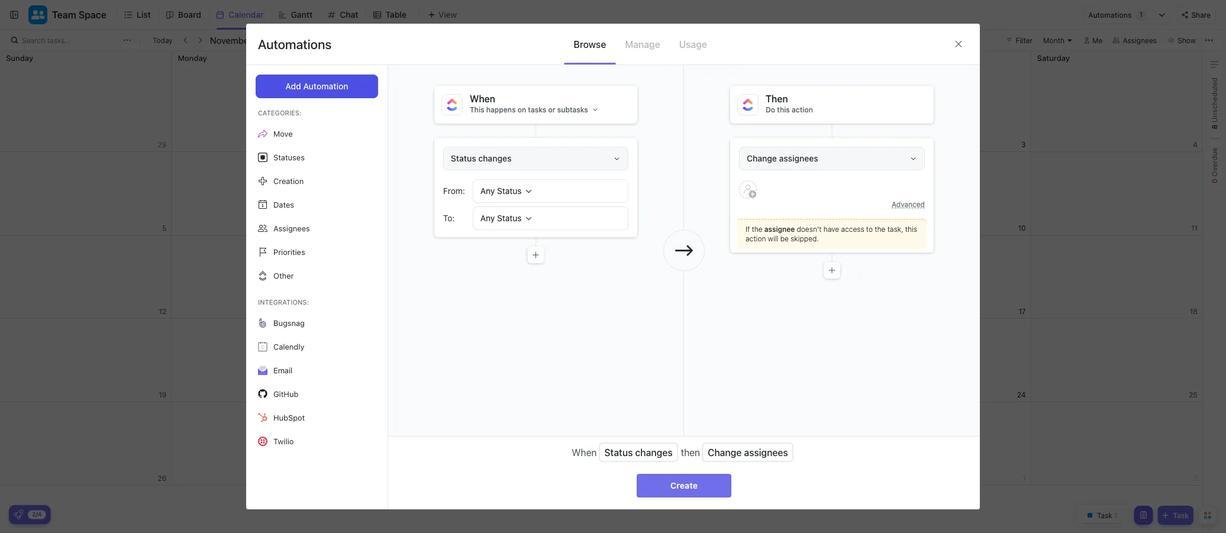 Task type: vqa. For each thing, say whether or not it's contained in the screenshot.
tasks
yes



Task type: describe. For each thing, give the bounding box(es) containing it.
0 horizontal spatial change
[[708, 447, 742, 458]]

1 vertical spatial changes
[[636, 447, 673, 458]]

from:
[[443, 186, 465, 196]]

integrations:
[[258, 299, 309, 306]]

2
[[850, 141, 854, 149]]

skipped.
[[791, 234, 819, 243]]

dates
[[274, 200, 294, 209]]

advanced
[[892, 200, 925, 208]]

clickup image
[[447, 98, 458, 111]]

7
[[506, 224, 511, 232]]

any status for to:
[[481, 213, 522, 223]]

github
[[274, 390, 299, 399]]

today
[[789, 76, 807, 84]]

tasks
[[724, 76, 743, 84]]

change assignees inside dropdown button
[[747, 154, 819, 163]]

changes inside dropdown button
[[479, 154, 512, 163]]

table link
[[386, 0, 411, 30]]

this happens on tasks or subtasks
[[470, 105, 588, 114]]

17
[[1019, 308, 1026, 316]]

this
[[470, 105, 485, 114]]

board link
[[178, 0, 206, 30]]

happens
[[487, 105, 516, 114]]

thursday
[[694, 53, 728, 62]]

on
[[518, 105, 526, 114]]

calendar
[[229, 10, 264, 20]]

move
[[274, 129, 293, 138]]

hubspot
[[274, 414, 305, 422]]

change assignees button
[[739, 147, 925, 171]]

clickup image
[[743, 98, 754, 111]]

calendly
[[274, 343, 305, 351]]

if
[[746, 225, 750, 233]]

any for to:
[[481, 213, 495, 223]]

search
[[22, 36, 45, 44]]

chat link
[[340, 0, 363, 30]]

or
[[549, 105, 556, 114]]

tasks
[[528, 105, 547, 114]]

wednesday
[[522, 53, 564, 62]]

do
[[766, 105, 776, 114]]

status changes inside dropdown button
[[451, 154, 512, 163]]

18
[[1190, 308, 1198, 316]]

5
[[162, 224, 167, 232]]

table
[[386, 10, 407, 20]]

can
[[745, 76, 757, 84]]

action inside doesn't have access to the task, this action will be skipped.
[[746, 234, 766, 243]]

25
[[1190, 391, 1198, 399]]

change inside dropdown button
[[747, 154, 777, 163]]

share button
[[1177, 5, 1216, 24]]

0 horizontal spatial automations
[[258, 36, 332, 52]]

chat
[[340, 10, 359, 20]]

sunday
[[6, 53, 33, 62]]

today
[[153, 36, 173, 44]]

any for from:
[[481, 186, 495, 196]]

22
[[674, 391, 682, 399]]

team
[[52, 9, 76, 20]]

twilio
[[274, 437, 294, 446]]

search tasks...
[[22, 36, 71, 44]]

create
[[671, 481, 698, 491]]

email
[[274, 366, 293, 375]]

action inside then do this action
[[792, 105, 813, 114]]

add
[[286, 81, 301, 91]]

unscheduled
[[1211, 78, 1219, 125]]

24
[[1018, 391, 1026, 399]]

status changes button
[[443, 147, 629, 171]]

share
[[1192, 11, 1211, 19]]

access
[[842, 225, 865, 233]]

today button
[[150, 34, 175, 46]]

add automation button
[[256, 75, 378, 98]]

task
[[1174, 512, 1189, 520]]

have
[[824, 225, 840, 233]]

gantt
[[291, 10, 313, 20]]

1 horizontal spatial automations
[[1089, 11, 1132, 19]]

1 the from the left
[[752, 225, 763, 233]]

subtasks
[[558, 105, 588, 114]]

task,
[[888, 225, 904, 233]]

to:
[[443, 213, 455, 223]]

board
[[178, 10, 201, 20]]

assignees inside button
[[1123, 36, 1158, 44]]

any status button for to:
[[473, 207, 629, 230]]

tasks...
[[47, 36, 71, 44]]

other
[[274, 271, 294, 280]]



Task type: locate. For each thing, give the bounding box(es) containing it.
monday
[[178, 53, 207, 62]]

1 horizontal spatial be
[[781, 234, 789, 243]]

usage
[[679, 38, 707, 50]]

onboarding checklist button element
[[14, 510, 23, 520]]

will
[[768, 234, 779, 243]]

1 horizontal spatial this
[[906, 225, 918, 233]]

1 vertical spatial status changes
[[605, 447, 673, 458]]

2/4
[[32, 511, 42, 518]]

1 any from the top
[[481, 186, 495, 196]]

the right the to
[[875, 225, 886, 233]]

automation
[[303, 81, 349, 91]]

this inside then do this action
[[778, 105, 790, 114]]

doesn't
[[797, 225, 822, 233]]

list link
[[137, 0, 156, 30]]

assignees up the priorities
[[274, 224, 310, 233]]

be down the assignee
[[781, 234, 789, 243]]

1 vertical spatial change assignees
[[708, 447, 788, 458]]

0 vertical spatial change assignees
[[747, 154, 819, 163]]

assignees
[[779, 154, 819, 163], [744, 447, 788, 458]]

me button
[[1080, 33, 1108, 47]]

priorities
[[274, 248, 305, 257]]

categories:
[[258, 109, 302, 117]]

0 vertical spatial assignees
[[779, 154, 819, 163]]

1 vertical spatial any status button
[[473, 207, 629, 230]]

0 vertical spatial be
[[759, 76, 768, 84]]

2 any from the top
[[481, 213, 495, 223]]

assignees button
[[1108, 33, 1163, 47]]

0 horizontal spatial be
[[759, 76, 768, 84]]

4
[[1194, 141, 1198, 149]]

action down if
[[746, 234, 766, 243]]

0 vertical spatial any status
[[481, 186, 522, 196]]

row containing 5
[[0, 152, 1204, 236]]

list
[[137, 10, 151, 20]]

0 horizontal spatial status changes
[[451, 154, 512, 163]]

when
[[470, 93, 496, 104], [572, 447, 597, 458]]

browse
[[574, 38, 606, 50]]

status changes up from:
[[451, 154, 512, 163]]

15
[[675, 308, 682, 316]]

grid
[[0, 51, 1204, 533]]

then
[[681, 447, 700, 458]]

1 vertical spatial 8
[[678, 224, 682, 232]]

assignees right me
[[1123, 36, 1158, 44]]

automations up me
[[1089, 11, 1132, 19]]

changes down the happens
[[479, 154, 512, 163]]

0 horizontal spatial the
[[752, 225, 763, 233]]

9
[[850, 224, 854, 232]]

change right then
[[708, 447, 742, 458]]

1 horizontal spatial 1
[[1140, 10, 1143, 19]]

saturday
[[1038, 53, 1071, 62]]

changes left then
[[636, 447, 673, 458]]

row containing 12
[[0, 236, 1204, 319]]

then do this action
[[766, 93, 813, 114]]

status changes left then
[[605, 447, 673, 458]]

1 vertical spatial this
[[906, 225, 918, 233]]

1 inside grid
[[679, 141, 682, 149]]

1 vertical spatial any
[[481, 213, 495, 223]]

action down "today"
[[792, 105, 813, 114]]

0 vertical spatial this
[[778, 105, 790, 114]]

then
[[766, 93, 788, 104]]

0 vertical spatial any status button
[[473, 179, 629, 203]]

11
[[1192, 224, 1198, 232]]

me
[[1093, 36, 1103, 44]]

space
[[79, 9, 106, 20]]

0 horizontal spatial 1
[[679, 141, 682, 149]]

19
[[159, 391, 167, 399]]

the
[[752, 225, 763, 233], [875, 225, 886, 233]]

any right from:
[[481, 186, 495, 196]]

0 horizontal spatial changes
[[479, 154, 512, 163]]

grid containing sunday
[[0, 51, 1204, 533]]

0 horizontal spatial this
[[778, 105, 790, 114]]

2 the from the left
[[875, 225, 886, 233]]

0 vertical spatial assignees
[[1123, 36, 1158, 44]]

0 vertical spatial status changes
[[451, 154, 512, 163]]

the right if
[[752, 225, 763, 233]]

the inside doesn't have access to the task, this action will be skipped.
[[875, 225, 886, 233]]

action
[[792, 105, 813, 114], [746, 234, 766, 243]]

row containing 26
[[0, 403, 1204, 486]]

1 horizontal spatial action
[[792, 105, 813, 114]]

if the assignee
[[746, 225, 795, 233]]

29
[[674, 475, 682, 483]]

creation
[[274, 177, 304, 186]]

assignees
[[1123, 36, 1158, 44], [274, 224, 310, 233]]

8 inside grid
[[678, 224, 682, 232]]

3
[[1022, 141, 1026, 149]]

1 vertical spatial automations
[[258, 36, 332, 52]]

add automation
[[286, 81, 349, 91]]

0 vertical spatial changes
[[479, 154, 512, 163]]

5 row from the top
[[0, 403, 1204, 486]]

change assignees
[[747, 154, 819, 163], [708, 447, 788, 458]]

26
[[158, 475, 167, 483]]

overdue
[[1211, 148, 1219, 179]]

any status for from:
[[481, 186, 522, 196]]

0
[[1211, 179, 1219, 183]]

0 vertical spatial 1
[[1140, 10, 1143, 19]]

1 vertical spatial be
[[781, 234, 789, 243]]

1 horizontal spatial when
[[572, 447, 597, 458]]

1 vertical spatial assignees
[[744, 447, 788, 458]]

1 horizontal spatial 8
[[1211, 125, 1219, 129]]

assignee
[[765, 225, 795, 233]]

this right the task, on the right top
[[906, 225, 918, 233]]

0 vertical spatial any
[[481, 186, 495, 196]]

be right "can"
[[759, 76, 768, 84]]

0 vertical spatial change
[[747, 154, 777, 163]]

1 row from the top
[[0, 51, 1204, 152]]

0 horizontal spatial assignees
[[274, 224, 310, 233]]

1 horizontal spatial assignees
[[1123, 36, 1158, 44]]

1 vertical spatial any status
[[481, 213, 522, 223]]

this down "then"
[[778, 105, 790, 114]]

1 any status from the top
[[481, 186, 522, 196]]

change assignees down do
[[747, 154, 819, 163]]

team space button
[[47, 2, 106, 28]]

row containing 19
[[0, 319, 1204, 403]]

bugsnag
[[274, 319, 305, 328]]

changes
[[479, 154, 512, 163], [636, 447, 673, 458]]

gantt link
[[291, 0, 317, 30]]

1 horizontal spatial changes
[[636, 447, 673, 458]]

any right to:
[[481, 213, 495, 223]]

manage
[[625, 38, 660, 50]]

1 vertical spatial when
[[572, 447, 597, 458]]

team space
[[52, 9, 106, 20]]

leftover
[[695, 76, 722, 84]]

8
[[1211, 125, 1219, 129], [678, 224, 682, 232]]

1 horizontal spatial change
[[747, 154, 777, 163]]

0 vertical spatial when
[[470, 93, 496, 104]]

1 vertical spatial 1
[[679, 141, 682, 149]]

1 vertical spatial assignees
[[274, 224, 310, 233]]

1 vertical spatial change
[[708, 447, 742, 458]]

this inside doesn't have access to the task, this action will be skipped.
[[906, 225, 918, 233]]

onboarding checklist button image
[[14, 510, 23, 520]]

0 horizontal spatial when
[[470, 93, 496, 104]]

change down do
[[747, 154, 777, 163]]

automations
[[1089, 11, 1132, 19], [258, 36, 332, 52]]

any status button for from:
[[473, 179, 629, 203]]

0 horizontal spatial action
[[746, 234, 766, 243]]

1 vertical spatial action
[[746, 234, 766, 243]]

be inside grid
[[759, 76, 768, 84]]

12
[[159, 308, 167, 316]]

create button
[[637, 474, 732, 498]]

change assignees right then
[[708, 447, 788, 458]]

any
[[481, 186, 495, 196], [481, 213, 495, 223]]

status changes
[[451, 154, 512, 163], [605, 447, 673, 458]]

4 row from the top
[[0, 319, 1204, 403]]

0 vertical spatial 8
[[1211, 125, 1219, 129]]

row containing leftover tasks can be done today
[[0, 51, 1204, 152]]

0 vertical spatial automations
[[1089, 11, 1132, 19]]

0 horizontal spatial 8
[[678, 224, 682, 232]]

be
[[759, 76, 768, 84], [781, 234, 789, 243]]

1 horizontal spatial status changes
[[605, 447, 673, 458]]

automations down gantt
[[258, 36, 332, 52]]

2 row from the top
[[0, 152, 1204, 236]]

1 horizontal spatial the
[[875, 225, 886, 233]]

3 row from the top
[[0, 236, 1204, 319]]

10
[[1019, 224, 1026, 232]]

assignees inside dropdown button
[[779, 154, 819, 163]]

leftover tasks can be done today
[[695, 76, 807, 84]]

2 any status button from the top
[[473, 207, 629, 230]]

0 vertical spatial action
[[792, 105, 813, 114]]

2 any status from the top
[[481, 213, 522, 223]]

row
[[0, 51, 1204, 152], [0, 152, 1204, 236], [0, 236, 1204, 319], [0, 319, 1204, 403], [0, 403, 1204, 486]]

Search tasks... text field
[[22, 32, 120, 49]]

done
[[770, 76, 787, 84]]

status
[[451, 154, 476, 163], [497, 186, 522, 196], [497, 213, 522, 223], [605, 447, 633, 458]]

1 any status button from the top
[[473, 179, 629, 203]]

1
[[1140, 10, 1143, 19], [679, 141, 682, 149]]

status inside dropdown button
[[451, 154, 476, 163]]

calendly image
[[258, 342, 268, 352]]

calendar link
[[229, 0, 268, 30]]

statuses
[[274, 153, 305, 162]]

be inside doesn't have access to the task, this action will be skipped.
[[781, 234, 789, 243]]

to
[[867, 225, 873, 233]]



